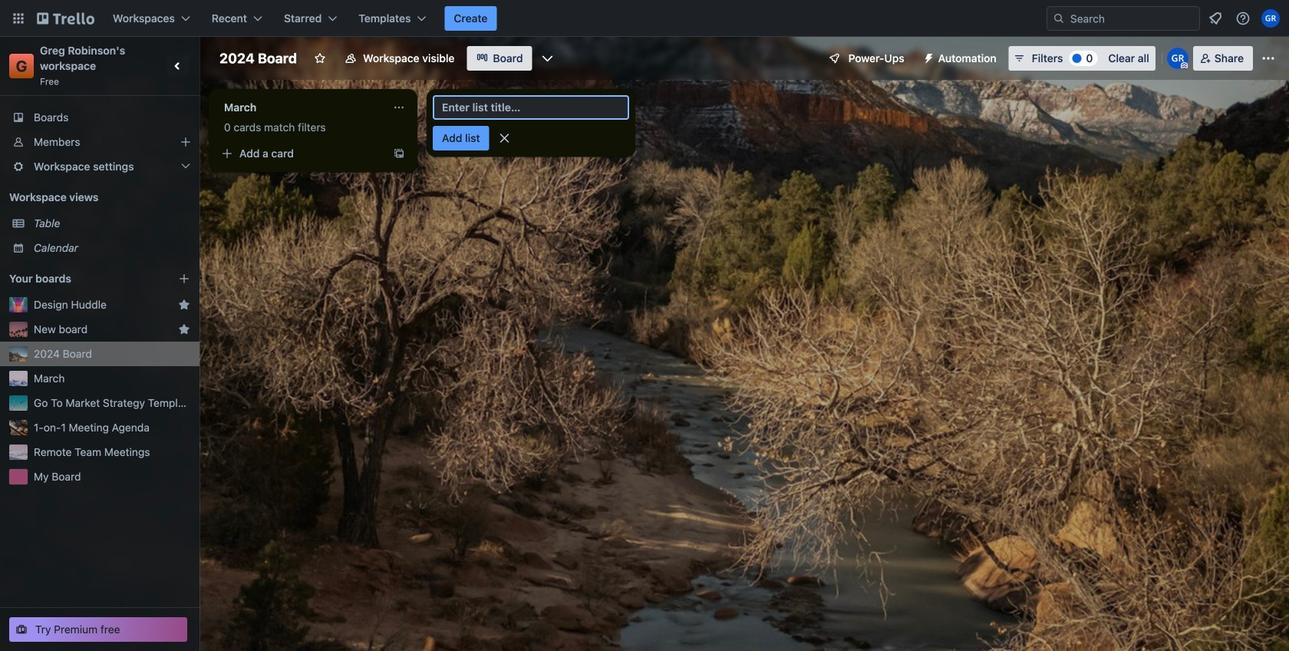 Task type: vqa. For each thing, say whether or not it's contained in the screenshot.
This member is an admin of this board. image
yes



Task type: describe. For each thing, give the bounding box(es) containing it.
open information menu image
[[1236, 11, 1252, 26]]

workspace navigation collapse icon image
[[167, 55, 189, 77]]

Board name text field
[[212, 46, 305, 71]]

cancel list editing image
[[497, 131, 513, 146]]

customize views image
[[540, 51, 556, 66]]

sm image
[[917, 46, 939, 68]]

star or unstar board image
[[314, 52, 326, 64]]

1 vertical spatial greg robinson (gregrobinson96) image
[[1168, 48, 1189, 69]]

0 notifications image
[[1207, 9, 1225, 28]]

add board image
[[178, 273, 190, 285]]

1 horizontal spatial greg robinson (gregrobinson96) image
[[1262, 9, 1281, 28]]

this member is an admin of this board. image
[[1182, 62, 1188, 69]]



Task type: locate. For each thing, give the bounding box(es) containing it.
greg robinson (gregrobinson96) image right "open information menu" icon
[[1262, 9, 1281, 28]]

1 vertical spatial starred icon image
[[178, 323, 190, 336]]

your boards with 8 items element
[[9, 270, 155, 288]]

primary element
[[0, 0, 1290, 37]]

Search field
[[1066, 8, 1200, 29]]

2 starred icon image from the top
[[178, 323, 190, 336]]

greg robinson (gregrobinson96) image
[[1262, 9, 1281, 28], [1168, 48, 1189, 69]]

None text field
[[215, 95, 387, 120]]

starred icon image
[[178, 299, 190, 311], [178, 323, 190, 336]]

0 vertical spatial starred icon image
[[178, 299, 190, 311]]

0 vertical spatial greg robinson (gregrobinson96) image
[[1262, 9, 1281, 28]]

create from template… image
[[393, 147, 405, 160]]

0 horizontal spatial greg robinson (gregrobinson96) image
[[1168, 48, 1189, 69]]

Enter list title… text field
[[433, 95, 630, 120]]

1 starred icon image from the top
[[178, 299, 190, 311]]

show menu image
[[1262, 51, 1277, 66]]

back to home image
[[37, 6, 94, 31]]

search image
[[1053, 12, 1066, 25]]

greg robinson (gregrobinson96) image down the search "field"
[[1168, 48, 1189, 69]]



